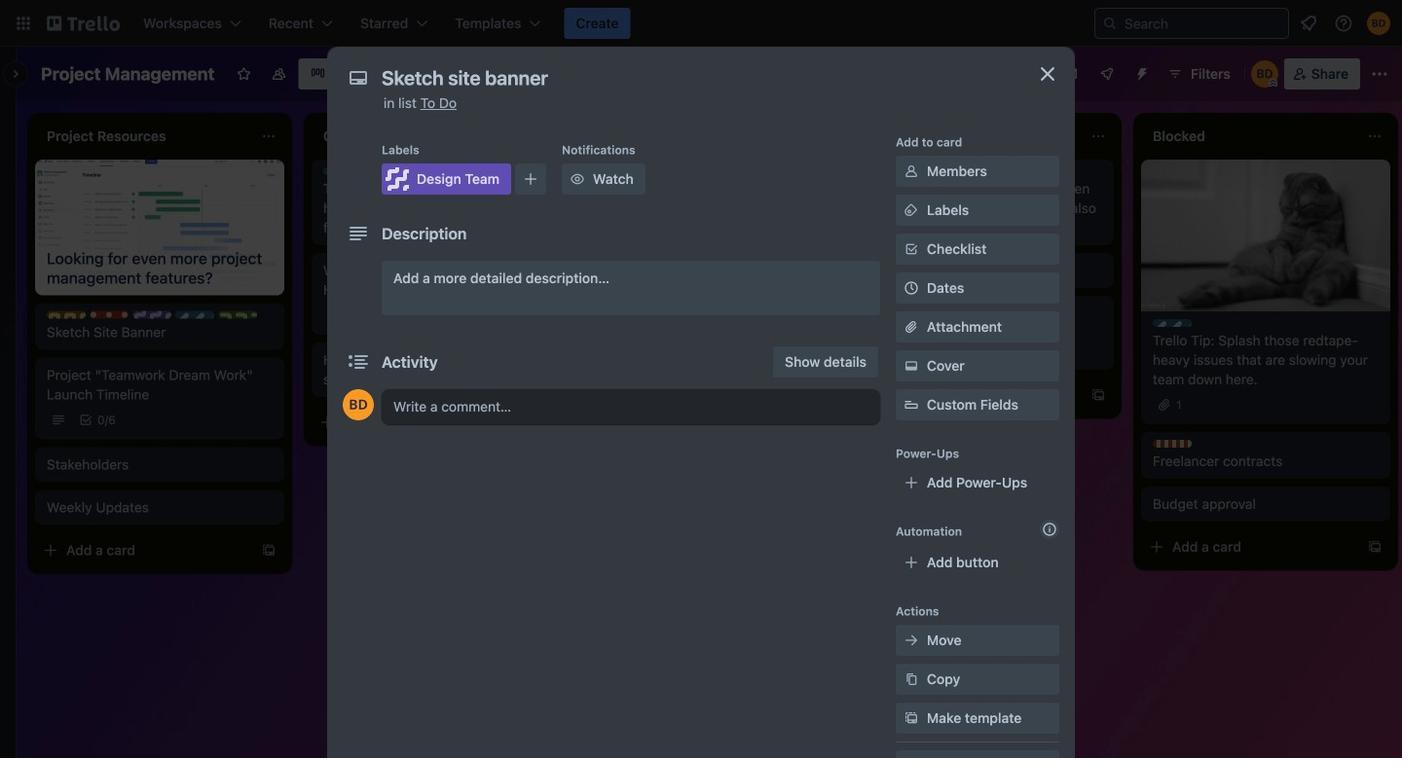 Task type: vqa. For each thing, say whether or not it's contained in the screenshot.
Discuss associated with Scribe link for January 16th text box
no



Task type: locate. For each thing, give the bounding box(es) containing it.
1 horizontal spatial create from template… image
[[1091, 388, 1107, 403]]

color: purple, title: "design team" element
[[382, 164, 511, 195], [600, 281, 639, 288], [877, 304, 916, 312], [133, 311, 171, 319]]

0 horizontal spatial barb dwyer (barbdwyer3) image
[[343, 390, 374, 421]]

open information menu image
[[1335, 14, 1354, 33]]

1 horizontal spatial barb dwyer (barbdwyer3) image
[[1368, 12, 1391, 35]]

0 horizontal spatial create from template… image
[[538, 415, 553, 431]]

barb dwyer (barbdwyer3) image
[[1252, 60, 1279, 88]]

Write a comment text field
[[382, 390, 881, 425]]

color: red, title: "priority" element
[[90, 311, 129, 319]]

color: orange, title: "one more step" element
[[600, 378, 639, 386], [1154, 440, 1193, 448]]

sm image
[[568, 170, 587, 189], [902, 201, 922, 220], [902, 357, 922, 376], [902, 670, 922, 690]]

1 vertical spatial create from template… image
[[1368, 540, 1383, 555]]

1 vertical spatial sm image
[[902, 631, 922, 651]]

create from template… image
[[538, 415, 553, 431], [1368, 540, 1383, 555]]

color: sky, title: "trello tip" element
[[323, 168, 362, 175], [600, 168, 639, 175], [877, 168, 916, 175], [175, 311, 214, 319], [1154, 320, 1193, 327]]

1 sm image from the top
[[902, 162, 922, 181]]

None text field
[[372, 60, 1015, 95]]

search image
[[1103, 16, 1118, 31]]

close dialog image
[[1037, 62, 1060, 86]]

color: yellow, title: "copy request" element
[[47, 311, 86, 319]]

1 horizontal spatial create from template… image
[[1368, 540, 1383, 555]]

workspace visible image
[[271, 66, 287, 82]]

sm image
[[902, 162, 922, 181], [902, 631, 922, 651], [902, 709, 922, 729]]

primary element
[[0, 0, 1403, 47]]

create from template… image
[[1091, 388, 1107, 403], [261, 543, 277, 559]]

0 horizontal spatial color: orange, title: "one more step" element
[[600, 378, 639, 386]]

1 vertical spatial create from template… image
[[261, 543, 277, 559]]

0 vertical spatial sm image
[[902, 162, 922, 181]]

barb dwyer (barbdwyer3) image
[[1368, 12, 1391, 35], [343, 390, 374, 421]]

1 vertical spatial color: orange, title: "one more step" element
[[1154, 440, 1193, 448]]

1 horizontal spatial color: orange, title: "one more step" element
[[1154, 440, 1193, 448]]

2 vertical spatial sm image
[[902, 709, 922, 729]]



Task type: describe. For each thing, give the bounding box(es) containing it.
0 horizontal spatial create from template… image
[[261, 543, 277, 559]]

3 sm image from the top
[[902, 709, 922, 729]]

power ups image
[[1100, 66, 1116, 82]]

Search field
[[1118, 10, 1289, 37]]

0 vertical spatial create from template… image
[[1091, 388, 1107, 403]]

0 notifications image
[[1298, 12, 1321, 35]]

0 vertical spatial barb dwyer (barbdwyer3) image
[[1368, 12, 1391, 35]]

show menu image
[[1371, 64, 1390, 84]]

1 vertical spatial barb dwyer (barbdwyer3) image
[[343, 390, 374, 421]]

archive image
[[902, 757, 922, 759]]

automation image
[[1127, 58, 1154, 86]]

customize views image
[[391, 64, 411, 84]]

2 sm image from the top
[[902, 631, 922, 651]]

color: lime, title: "halp" element
[[218, 311, 257, 319]]

calendar power-up image
[[1064, 65, 1079, 81]]

0 vertical spatial color: orange, title: "one more step" element
[[600, 378, 639, 386]]

0 vertical spatial create from template… image
[[538, 415, 553, 431]]

star or unstar board image
[[236, 66, 252, 82]]

Board name text field
[[31, 58, 225, 90]]



